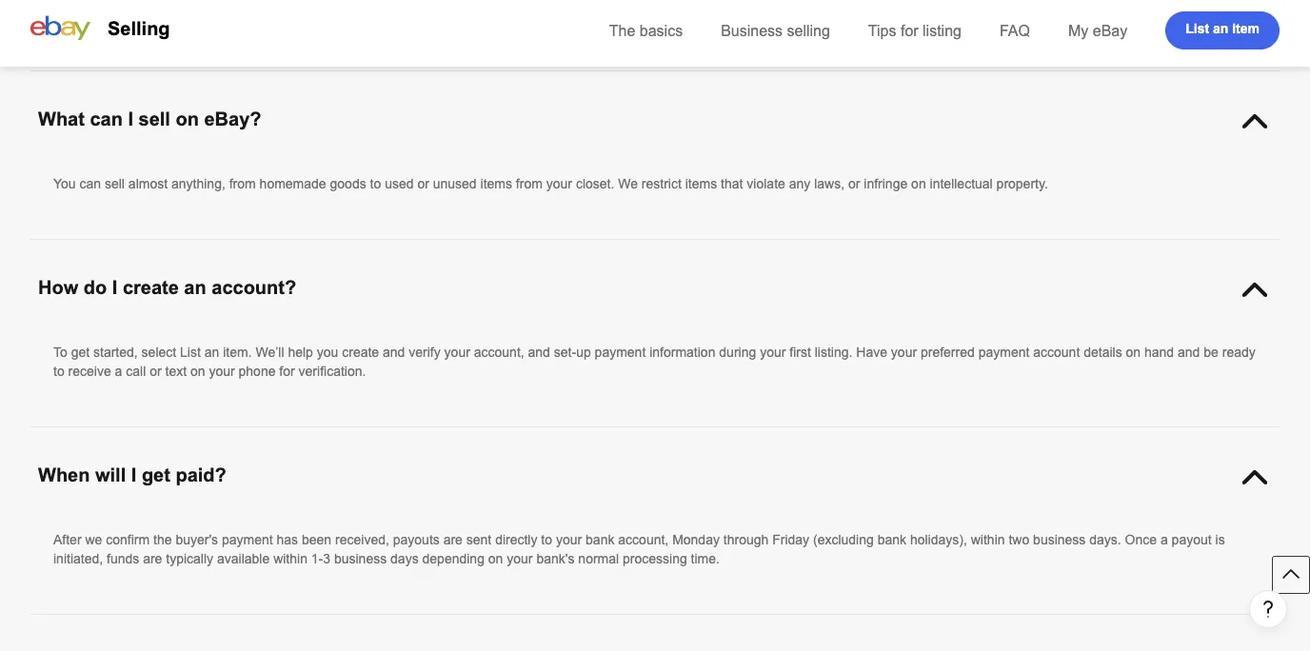Task type: locate. For each thing, give the bounding box(es) containing it.
the basics link
[[610, 22, 683, 39]]

2 vertical spatial i
[[131, 465, 137, 486]]

used
[[385, 176, 414, 191]]

2 horizontal spatial a
[[1161, 533, 1169, 547]]

account?
[[212, 277, 296, 298]]

or right used
[[418, 176, 430, 191]]

0 horizontal spatial we
[[85, 533, 102, 547]]

hand
[[1145, 345, 1175, 360]]

a right "once"
[[1161, 533, 1169, 547]]

1 vertical spatial within
[[274, 552, 308, 566]]

your right the of at the left of page
[[372, 8, 398, 22]]

1 vertical spatial business
[[334, 552, 387, 566]]

i for sell
[[128, 109, 133, 130]]

1 horizontal spatial we
[[619, 176, 638, 191]]

available
[[217, 552, 270, 566]]

can right things
[[213, 8, 234, 22]]

i right do
[[112, 277, 117, 298]]

1 vertical spatial account,
[[619, 533, 669, 547]]

i for create
[[112, 277, 117, 298]]

preferred
[[921, 345, 975, 360]]

0 horizontal spatial we
[[53, 8, 73, 22]]

1 vertical spatial get
[[142, 465, 170, 486]]

items
[[481, 176, 513, 191], [686, 176, 718, 191]]

payment up available
[[222, 533, 273, 547]]

0 horizontal spatial account,
[[474, 345, 525, 360]]

your up bank's
[[556, 533, 582, 547]]

0 horizontal spatial sell
[[105, 176, 125, 191]]

1 horizontal spatial sell
[[139, 109, 170, 130]]

and
[[383, 345, 405, 360], [528, 345, 551, 360], [1179, 345, 1201, 360]]

your left closet.
[[547, 176, 573, 191]]

we right closet.
[[619, 176, 638, 191]]

0 horizontal spatial or
[[150, 364, 162, 379]]

business right two
[[1034, 533, 1086, 547]]

your right have
[[656, 8, 682, 22]]

that right the happen
[[286, 8, 308, 22]]

0 horizontal spatial a
[[115, 364, 122, 379]]

1 horizontal spatial a
[[463, 8, 471, 22]]

1 horizontal spatial within
[[972, 533, 1006, 547]]

or down the select
[[150, 364, 162, 379]]

what can i sell on ebay?
[[38, 109, 262, 130]]

can right the you
[[80, 176, 101, 191]]

0 vertical spatial list
[[1186, 21, 1210, 36]]

tips for listing link
[[869, 22, 962, 39]]

can right what
[[90, 109, 123, 130]]

0 horizontal spatial bank
[[586, 533, 615, 547]]

list up text
[[180, 345, 201, 360]]

are left out
[[312, 8, 331, 22]]

we left understand
[[53, 8, 73, 22]]

2 bank from the left
[[878, 533, 907, 547]]

my ebay link
[[1069, 22, 1128, 39]]

0 vertical spatial can
[[213, 8, 234, 22]]

2 items from the left
[[686, 176, 718, 191]]

1 vertical spatial can
[[90, 109, 123, 130]]

when left the they
[[513, 8, 548, 22]]

within down has
[[274, 552, 308, 566]]

0 vertical spatial a
[[463, 8, 471, 22]]

1 vertical spatial are
[[444, 533, 463, 547]]

2 horizontal spatial and
[[1179, 345, 1201, 360]]

0 horizontal spatial list
[[180, 345, 201, 360]]

almost
[[128, 176, 168, 191]]

items right restrict
[[686, 176, 718, 191]]

payment right up
[[595, 345, 646, 360]]

0 horizontal spatial for
[[279, 364, 295, 379]]

list
[[1186, 21, 1210, 36], [180, 345, 201, 360]]

friday
[[773, 533, 810, 547]]

2 vertical spatial can
[[80, 176, 101, 191]]

when left will
[[38, 465, 90, 486]]

2 vertical spatial an
[[205, 345, 219, 360]]

create right do
[[123, 277, 179, 298]]

0 vertical spatial we
[[53, 8, 73, 22]]

0 horizontal spatial are
[[143, 552, 162, 566]]

through
[[724, 533, 769, 547]]

as
[[445, 8, 459, 22]]

1 vertical spatial to
[[53, 364, 64, 379]]

bank up normal
[[586, 533, 615, 547]]

a left call
[[115, 364, 122, 379]]

we understand that things can happen that are out of your control as a seller. when they do, we have your back. learn more about seller protection
[[53, 8, 924, 22]]

my ebay
[[1069, 22, 1128, 39]]

the
[[153, 533, 172, 547]]

1 vertical spatial create
[[342, 345, 379, 360]]

0 vertical spatial an
[[1214, 21, 1229, 36]]

1 vertical spatial we
[[85, 533, 102, 547]]

to
[[370, 176, 381, 191], [53, 364, 64, 379], [541, 533, 553, 547]]

on inside "after we confirm the buyer's payment has been received, payouts are sent directly to your bank account, monday through friday (excluding bank holidays), within two business days. once a payout is initiated, funds are typically available within 1-3 business days depending on your bank's normal processing time."
[[489, 552, 503, 566]]

0 horizontal spatial to
[[53, 364, 64, 379]]

payouts
[[393, 533, 440, 547]]

on
[[176, 109, 199, 130], [912, 176, 927, 191], [1127, 345, 1141, 360], [190, 364, 205, 379], [489, 552, 503, 566]]

1 horizontal spatial business
[[1034, 533, 1086, 547]]

1 horizontal spatial to
[[370, 176, 381, 191]]

what
[[38, 109, 85, 130]]

items right unused
[[481, 176, 513, 191]]

1 vertical spatial list
[[180, 345, 201, 360]]

we up initiated,
[[85, 533, 102, 547]]

1 horizontal spatial when
[[513, 8, 548, 22]]

or right laws,
[[849, 176, 861, 191]]

2 horizontal spatial to
[[541, 533, 553, 547]]

create right you at left
[[342, 345, 379, 360]]

things
[[173, 8, 209, 22]]

2 vertical spatial to
[[541, 533, 553, 547]]

account,
[[474, 345, 525, 360], [619, 533, 669, 547]]

0 vertical spatial i
[[128, 109, 133, 130]]

0 vertical spatial are
[[312, 8, 331, 22]]

call
[[126, 364, 146, 379]]

1 horizontal spatial list
[[1186, 21, 1210, 36]]

processing
[[623, 552, 688, 566]]

that left things
[[147, 8, 170, 22]]

selling
[[787, 22, 831, 39]]

i up almost
[[128, 109, 133, 130]]

0 vertical spatial business
[[1034, 533, 1086, 547]]

on right text
[[190, 364, 205, 379]]

2 from from the left
[[516, 176, 543, 191]]

list an item link
[[1166, 11, 1280, 50]]

business down received,
[[334, 552, 387, 566]]

1 horizontal spatial account,
[[619, 533, 669, 547]]

to left used
[[370, 176, 381, 191]]

1 horizontal spatial we
[[603, 8, 620, 22]]

be
[[1204, 345, 1219, 360]]

out
[[335, 8, 353, 22]]

the basics
[[610, 22, 683, 39]]

create inside to get started, select list an item. we'll help you create and verify your account, and set-up payment information during your first listing. have your preferred payment account details on hand and be ready to receive a call or text on your phone for verification.
[[342, 345, 379, 360]]

and left "verify"
[[383, 345, 405, 360]]

0 horizontal spatial payment
[[222, 533, 273, 547]]

verify
[[409, 345, 441, 360]]

depending
[[423, 552, 485, 566]]

control
[[402, 8, 442, 22]]

1 horizontal spatial items
[[686, 176, 718, 191]]

i right will
[[131, 465, 137, 486]]

homemade
[[260, 176, 326, 191]]

0 vertical spatial get
[[71, 345, 90, 360]]

your
[[372, 8, 398, 22], [656, 8, 682, 22], [547, 176, 573, 191], [445, 345, 470, 360], [760, 345, 786, 360], [892, 345, 918, 360], [209, 364, 235, 379], [556, 533, 582, 547], [507, 552, 533, 566]]

we'll
[[256, 345, 284, 360]]

0 horizontal spatial when
[[38, 465, 90, 486]]

when
[[513, 8, 548, 22], [38, 465, 90, 486]]

0 horizontal spatial from
[[229, 176, 256, 191]]

an left item.
[[205, 345, 219, 360]]

1 vertical spatial an
[[184, 277, 206, 298]]

1 vertical spatial a
[[115, 364, 122, 379]]

a inside "after we confirm the buyer's payment has been received, payouts are sent directly to your bank account, monday through friday (excluding bank holidays), within two business days. once a payout is initiated, funds are typically available within 1-3 business days depending on your bank's normal processing time."
[[1161, 533, 1169, 547]]

are down the
[[143, 552, 162, 566]]

1-
[[311, 552, 323, 566]]

account, up processing
[[619, 533, 669, 547]]

2 horizontal spatial or
[[849, 176, 861, 191]]

are up depending
[[444, 533, 463, 547]]

2 horizontal spatial are
[[444, 533, 463, 547]]

within left two
[[972, 533, 1006, 547]]

initiated,
[[53, 552, 103, 566]]

1 vertical spatial for
[[279, 364, 295, 379]]

we right do,
[[603, 8, 620, 22]]

for down help
[[279, 364, 295, 379]]

information
[[650, 345, 716, 360]]

1 horizontal spatial and
[[528, 345, 551, 360]]

laws,
[[815, 176, 845, 191]]

help, opens dialogs image
[[1259, 600, 1279, 619]]

typically
[[166, 552, 213, 566]]

to up bank's
[[541, 533, 553, 547]]

0 horizontal spatial that
[[147, 8, 170, 22]]

received,
[[335, 533, 390, 547]]

3
[[323, 552, 331, 566]]

we inside "after we confirm the buyer's payment has been received, payouts are sent directly to your bank account, monday through friday (excluding bank holidays), within two business days. once a payout is initiated, funds are typically available within 1-3 business days depending on your bank's normal processing time."
[[85, 533, 102, 547]]

1 vertical spatial sell
[[105, 176, 125, 191]]

2 horizontal spatial payment
[[979, 345, 1030, 360]]

0 horizontal spatial within
[[274, 552, 308, 566]]

once
[[1126, 533, 1158, 547]]

an left item on the top of page
[[1214, 21, 1229, 36]]

faq
[[1000, 22, 1031, 39]]

days.
[[1090, 533, 1122, 547]]

from right anything,
[[229, 176, 256, 191]]

account, left set-
[[474, 345, 525, 360]]

on down sent
[[489, 552, 503, 566]]

get
[[71, 345, 90, 360], [142, 465, 170, 486]]

payment left "account"
[[979, 345, 1030, 360]]

0 horizontal spatial business
[[334, 552, 387, 566]]

list left item on the top of page
[[1186, 21, 1210, 36]]

0 horizontal spatial items
[[481, 176, 513, 191]]

your left first
[[760, 345, 786, 360]]

from left closet.
[[516, 176, 543, 191]]

1 vertical spatial i
[[112, 277, 117, 298]]

we
[[53, 8, 73, 22], [619, 176, 638, 191]]

a
[[463, 8, 471, 22], [115, 364, 122, 379], [1161, 533, 1169, 547]]

1 horizontal spatial create
[[342, 345, 379, 360]]

can for sell
[[90, 109, 123, 130]]

account
[[1034, 345, 1081, 360]]

for right tips
[[901, 22, 919, 39]]

anything,
[[171, 176, 226, 191]]

0 vertical spatial we
[[603, 8, 620, 22]]

an inside to get started, select list an item. we'll help you create and verify your account, and set-up payment information during your first listing. have your preferred payment account details on hand and be ready to receive a call or text on your phone for verification.
[[205, 345, 219, 360]]

0 vertical spatial create
[[123, 277, 179, 298]]

or
[[418, 176, 430, 191], [849, 176, 861, 191], [150, 364, 162, 379]]

sell up almost
[[139, 109, 170, 130]]

my
[[1069, 22, 1089, 39]]

and left set-
[[528, 345, 551, 360]]

to down to
[[53, 364, 64, 379]]

0 vertical spatial account,
[[474, 345, 525, 360]]

get left "paid?" on the left bottom of page
[[142, 465, 170, 486]]

get right to
[[71, 345, 90, 360]]

1 horizontal spatial bank
[[878, 533, 907, 547]]

to get started, select list an item. we'll help you create and verify your account, and set-up payment information during your first listing. have your preferred payment account details on hand and be ready to receive a call or text on your phone for verification.
[[53, 345, 1256, 379]]

1 horizontal spatial get
[[142, 465, 170, 486]]

listing
[[923, 22, 962, 39]]

1 horizontal spatial payment
[[595, 345, 646, 360]]

restrict
[[642, 176, 682, 191]]

for
[[901, 22, 919, 39], [279, 364, 295, 379]]

to inside to get started, select list an item. we'll help you create and verify your account, and set-up payment information during your first listing. have your preferred payment account details on hand and be ready to receive a call or text on your phone for verification.
[[53, 364, 64, 379]]

two
[[1009, 533, 1030, 547]]

and left "be"
[[1179, 345, 1201, 360]]

1 horizontal spatial from
[[516, 176, 543, 191]]

sell left almost
[[105, 176, 125, 191]]

an
[[1214, 21, 1229, 36], [184, 277, 206, 298], [205, 345, 219, 360]]

an left account?
[[184, 277, 206, 298]]

2 horizontal spatial that
[[721, 176, 744, 191]]

2 vertical spatial a
[[1161, 533, 1169, 547]]

0 horizontal spatial and
[[383, 345, 405, 360]]

that left violate on the top right
[[721, 176, 744, 191]]

i
[[128, 109, 133, 130], [112, 277, 117, 298], [131, 465, 137, 486]]

set-
[[554, 345, 577, 360]]

selling
[[108, 18, 170, 39]]

more
[[759, 8, 789, 22]]

a right "as"
[[463, 8, 471, 22]]

bank left holidays),
[[878, 533, 907, 547]]

0 vertical spatial for
[[901, 22, 919, 39]]

0 horizontal spatial get
[[71, 345, 90, 360]]



Task type: vqa. For each thing, say whether or not it's contained in the screenshot.
a
yes



Task type: describe. For each thing, give the bounding box(es) containing it.
business selling
[[721, 22, 831, 39]]

during
[[720, 345, 757, 360]]

about
[[793, 8, 826, 22]]

funds
[[107, 552, 139, 566]]

1 horizontal spatial for
[[901, 22, 919, 39]]

ebay
[[1093, 22, 1128, 39]]

on right infringe
[[912, 176, 927, 191]]

first
[[790, 345, 812, 360]]

or inside to get started, select list an item. we'll help you create and verify your account, and set-up payment information during your first listing. have your preferred payment account details on hand and be ready to receive a call or text on your phone for verification.
[[150, 364, 162, 379]]

the
[[610, 22, 636, 39]]

happen
[[238, 8, 282, 22]]

buyer's
[[176, 533, 218, 547]]

your down directly
[[507, 552, 533, 566]]

how do i create an account?
[[38, 277, 296, 298]]

your right the have
[[892, 345, 918, 360]]

your down item.
[[209, 364, 235, 379]]

any
[[790, 176, 811, 191]]

when will i get paid?
[[38, 465, 227, 486]]

1 vertical spatial we
[[619, 176, 638, 191]]

payout
[[1172, 533, 1212, 547]]

listing.
[[815, 345, 853, 360]]

directly
[[496, 533, 538, 547]]

understand
[[77, 8, 144, 22]]

to inside "after we confirm the buyer's payment has been received, payouts are sent directly to your bank account, monday through friday (excluding bank holidays), within two business days. once a payout is initiated, funds are typically available within 1-3 business days depending on your bank's normal processing time."
[[541, 533, 553, 547]]

phone
[[239, 364, 276, 379]]

been
[[302, 533, 332, 547]]

you can sell almost anything, from homemade goods to used or unused items from your closet. we restrict items that violate any laws, or infringe on intellectual property.
[[53, 176, 1049, 191]]

verification.
[[299, 364, 366, 379]]

payment inside "after we confirm the buyer's payment has been received, payouts are sent directly to your bank account, monday through friday (excluding bank holidays), within two business days. once a payout is initiated, funds are typically available within 1-3 business days depending on your bank's normal processing time."
[[222, 533, 273, 547]]

0 vertical spatial to
[[370, 176, 381, 191]]

closet.
[[576, 176, 615, 191]]

up
[[577, 345, 591, 360]]

protection
[[866, 8, 924, 22]]

0 vertical spatial when
[[513, 8, 548, 22]]

1 horizontal spatial that
[[286, 8, 308, 22]]

has
[[277, 533, 298, 547]]

confirm
[[106, 533, 150, 547]]

1 items from the left
[[481, 176, 513, 191]]

unused
[[433, 176, 477, 191]]

after we confirm the buyer's payment has been received, payouts are sent directly to your bank account, monday through friday (excluding bank holidays), within two business days. once a payout is initiated, funds are typically available within 1-3 business days depending on your bank's normal processing time.
[[53, 533, 1226, 566]]

0 vertical spatial within
[[972, 533, 1006, 547]]

how
[[38, 277, 78, 298]]

seller
[[830, 8, 862, 22]]

of
[[357, 8, 368, 22]]

you
[[53, 176, 76, 191]]

1 horizontal spatial or
[[418, 176, 430, 191]]

tips for listing
[[869, 22, 962, 39]]

list an item
[[1186, 21, 1260, 36]]

for inside to get started, select list an item. we'll help you create and verify your account, and set-up payment information during your first listing. have your preferred payment account details on hand and be ready to receive a call or text on your phone for verification.
[[279, 364, 295, 379]]

details
[[1084, 345, 1123, 360]]

do,
[[580, 8, 599, 22]]

after
[[53, 533, 82, 547]]

2 and from the left
[[528, 345, 551, 360]]

1 from from the left
[[229, 176, 256, 191]]

help
[[288, 345, 313, 360]]

account, inside to get started, select list an item. we'll help you create and verify your account, and set-up payment information during your first listing. have your preferred payment account details on hand and be ready to receive a call or text on your phone for verification.
[[474, 345, 525, 360]]

have
[[623, 8, 652, 22]]

on left "hand"
[[1127, 345, 1141, 360]]

1 bank from the left
[[586, 533, 615, 547]]

is
[[1216, 533, 1226, 547]]

tips
[[869, 22, 897, 39]]

they
[[551, 8, 577, 22]]

property.
[[997, 176, 1049, 191]]

business
[[721, 22, 783, 39]]

receive
[[68, 364, 111, 379]]

violate
[[747, 176, 786, 191]]

can for almost
[[80, 176, 101, 191]]

0 vertical spatial sell
[[139, 109, 170, 130]]

learn
[[721, 8, 755, 22]]

your right "verify"
[[445, 345, 470, 360]]

get inside to get started, select list an item. we'll help you create and verify your account, and set-up payment information during your first listing. have your preferred payment account details on hand and be ready to receive a call or text on your phone for verification.
[[71, 345, 90, 360]]

1 and from the left
[[383, 345, 405, 360]]

2 vertical spatial are
[[143, 552, 162, 566]]

intellectual
[[930, 176, 993, 191]]

bank's
[[537, 552, 575, 566]]

select
[[142, 345, 176, 360]]

3 and from the left
[[1179, 345, 1201, 360]]

1 horizontal spatial are
[[312, 8, 331, 22]]

holidays),
[[911, 533, 968, 547]]

normal
[[579, 552, 619, 566]]

time.
[[691, 552, 720, 566]]

0 horizontal spatial create
[[123, 277, 179, 298]]

do
[[84, 277, 107, 298]]

text
[[165, 364, 187, 379]]

i for get
[[131, 465, 137, 486]]

seller.
[[474, 8, 509, 22]]

1 vertical spatial when
[[38, 465, 90, 486]]

sent
[[467, 533, 492, 547]]

started,
[[93, 345, 138, 360]]

account, inside "after we confirm the buyer's payment has been received, payouts are sent directly to your bank account, monday through friday (excluding bank holidays), within two business days. once a payout is initiated, funds are typically available within 1-3 business days depending on your bank's normal processing time."
[[619, 533, 669, 547]]

goods
[[330, 176, 366, 191]]

will
[[95, 465, 126, 486]]

ready
[[1223, 345, 1256, 360]]

(excluding
[[814, 533, 874, 547]]

to
[[53, 345, 67, 360]]

faq link
[[1000, 22, 1031, 39]]

monday
[[673, 533, 720, 547]]

basics
[[640, 22, 683, 39]]

item.
[[223, 345, 252, 360]]

list inside to get started, select list an item. we'll help you create and verify your account, and set-up payment information during your first listing. have your preferred payment account details on hand and be ready to receive a call or text on your phone for verification.
[[180, 345, 201, 360]]

days
[[391, 552, 419, 566]]

you
[[317, 345, 339, 360]]

a inside to get started, select list an item. we'll help you create and verify your account, and set-up payment information during your first listing. have your preferred payment account details on hand and be ready to receive a call or text on your phone for verification.
[[115, 364, 122, 379]]

on left ebay?
[[176, 109, 199, 130]]



